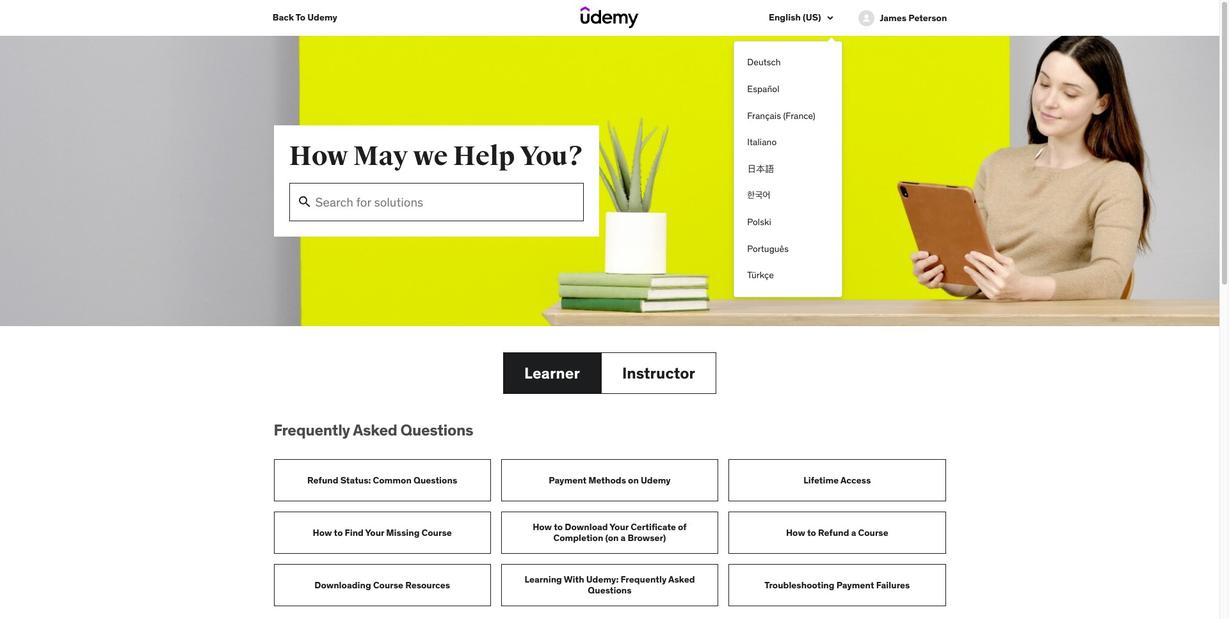 Task type: describe. For each thing, give the bounding box(es) containing it.
to for download
[[554, 522, 563, 534]]

italiano
[[747, 137, 777, 148]]

methods
[[589, 475, 626, 486]]

1 horizontal spatial refund
[[818, 527, 849, 539]]

payment methods on udemy link
[[501, 460, 719, 502]]

türkçe link
[[735, 265, 842, 287]]

learning with udemy: frequently asked questions link
[[501, 565, 719, 607]]

on
[[628, 475, 639, 486]]

how to find your missing course link
[[274, 512, 491, 555]]

downloading course resources
[[315, 580, 450, 591]]

instructor link
[[601, 353, 716, 395]]

français (france)
[[747, 110, 816, 121]]

français
[[747, 110, 781, 121]]

your for download
[[610, 522, 629, 534]]

日本語 link
[[735, 159, 842, 180]]

0 horizontal spatial payment
[[549, 475, 587, 486]]

español link
[[735, 79, 842, 100]]

how to refund a course
[[786, 527, 889, 539]]

learning
[[525, 574, 562, 586]]

status:
[[340, 475, 371, 486]]

instructor
[[622, 364, 695, 384]]

browser)
[[628, 533, 666, 544]]

how for how to refund a course
[[786, 527, 805, 539]]

0 vertical spatial questions
[[401, 421, 473, 441]]

completion
[[554, 533, 603, 544]]

downloading
[[315, 580, 371, 591]]

you?
[[520, 140, 584, 173]]

of
[[678, 522, 687, 534]]

to for find
[[334, 527, 343, 539]]

日本語
[[747, 163, 774, 175]]

payment inside "link"
[[837, 580, 874, 591]]

james peterson image
[[859, 10, 875, 26]]

deutsch link
[[735, 52, 842, 74]]

한국어
[[747, 190, 771, 201]]

course inside "link"
[[373, 580, 403, 591]]

english
[[769, 12, 801, 23]]

with
[[564, 574, 584, 586]]

may
[[353, 140, 408, 173]]

asked inside learning with udemy: frequently asked questions
[[669, 574, 695, 586]]

udemy:
[[586, 574, 619, 586]]

troubleshooting payment failures link
[[729, 565, 946, 607]]

certificate
[[631, 522, 676, 534]]

how may we help you? main content
[[0, 36, 1220, 620]]

english (us)
[[769, 12, 823, 23]]

how to find your missing course
[[313, 527, 452, 539]]

peterson
[[909, 12, 947, 24]]

how for how to download your certificate of completion (on a browser)
[[533, 522, 552, 534]]

español
[[747, 83, 780, 95]]

0 horizontal spatial asked
[[353, 421, 397, 441]]

to
[[296, 12, 306, 23]]

1 horizontal spatial a
[[851, 527, 856, 539]]

(france)
[[783, 110, 816, 121]]

downloading course resources link
[[274, 565, 491, 607]]

한국어 link
[[735, 185, 842, 207]]

refund status: common questions link
[[274, 460, 491, 502]]

lifetime access link
[[729, 460, 946, 502]]



Task type: locate. For each thing, give the bounding box(es) containing it.
None search field
[[289, 173, 584, 222]]

0 vertical spatial frequently
[[274, 421, 350, 441]]

payment
[[549, 475, 587, 486], [837, 580, 874, 591]]

deutsch
[[747, 57, 781, 68]]

1 horizontal spatial udemy
[[641, 475, 671, 486]]

lifetime access
[[804, 475, 871, 486]]

homepage banner image
[[0, 36, 1220, 327]]

your right download
[[610, 522, 629, 534]]

your right the find
[[365, 527, 384, 539]]

frequently
[[274, 421, 350, 441], [621, 574, 667, 586]]

course
[[422, 527, 452, 539], [858, 527, 889, 539], [373, 580, 403, 591]]

refund down lifetime access "link"
[[818, 527, 849, 539]]

udemy right 'on'
[[641, 475, 671, 486]]

refund status: common questions
[[307, 475, 457, 486]]

how to refund a course link
[[729, 512, 946, 555]]

find
[[345, 527, 364, 539]]

asked up refund status: common questions
[[353, 421, 397, 441]]

how left may on the top left
[[289, 140, 348, 173]]

(on
[[605, 533, 619, 544]]

help
[[453, 140, 515, 173]]

how for how may we help you?
[[289, 140, 348, 173]]

common
[[373, 475, 412, 486]]

1 vertical spatial refund
[[818, 527, 849, 539]]

1 horizontal spatial to
[[554, 522, 563, 534]]

access
[[841, 475, 871, 486]]

resources
[[405, 580, 450, 591]]

learning with udemy: frequently asked questions
[[525, 574, 695, 597]]

how left completion
[[533, 522, 552, 534]]

1 horizontal spatial asked
[[669, 574, 695, 586]]

questions
[[401, 421, 473, 441], [414, 475, 457, 486], [588, 585, 632, 597]]

english (us) link
[[769, 12, 833, 25]]

payment left methods
[[549, 475, 587, 486]]

a
[[851, 527, 856, 539], [621, 533, 626, 544]]

udemy
[[307, 12, 337, 23], [641, 475, 671, 486]]

0 horizontal spatial to
[[334, 527, 343, 539]]

0 vertical spatial payment
[[549, 475, 587, 486]]

français (france) link
[[735, 105, 842, 127]]

1 vertical spatial questions
[[414, 475, 457, 486]]

course right 'missing'
[[422, 527, 452, 539]]

your inside how to download your certificate of completion (on a browser)
[[610, 522, 629, 534]]

to for refund
[[807, 527, 816, 539]]

0 horizontal spatial udemy
[[307, 12, 337, 23]]

italiano link
[[735, 132, 842, 154]]

asked
[[353, 421, 397, 441], [669, 574, 695, 586]]

polski link
[[735, 212, 842, 233]]

0 horizontal spatial a
[[621, 533, 626, 544]]

0 horizontal spatial refund
[[307, 475, 338, 486]]

polski
[[747, 216, 772, 228]]

payment methods on udemy
[[549, 475, 671, 486]]

português
[[747, 243, 789, 255]]

back to udemy
[[273, 12, 337, 23]]

how to download your certificate of completion (on a browser)
[[533, 522, 687, 544]]

frequently asked questions
[[274, 421, 473, 441]]

back to udemy link
[[273, 0, 337, 35]]

course down "access"
[[858, 527, 889, 539]]

troubleshooting
[[765, 580, 835, 591]]

missing
[[386, 527, 420, 539]]

2 horizontal spatial to
[[807, 527, 816, 539]]

how left the find
[[313, 527, 332, 539]]

1 vertical spatial frequently
[[621, 574, 667, 586]]

0 vertical spatial udemy
[[307, 12, 337, 23]]

how for how to find your missing course
[[313, 527, 332, 539]]

2 horizontal spatial course
[[858, 527, 889, 539]]

a right (on
[[621, 533, 626, 544]]

failures
[[876, 580, 910, 591]]

learner link
[[503, 353, 601, 395]]

menu containing deutsch
[[734, 41, 843, 298]]

to
[[554, 522, 563, 534], [334, 527, 343, 539], [807, 527, 816, 539]]

your for find
[[365, 527, 384, 539]]

türkçe
[[747, 270, 774, 281]]

frequently inside learning with udemy: frequently asked questions
[[621, 574, 667, 586]]

1 horizontal spatial your
[[610, 522, 629, 534]]

1 vertical spatial payment
[[837, 580, 874, 591]]

james peterson
[[880, 12, 947, 24]]

português link
[[735, 239, 842, 260]]

Search search field
[[289, 183, 584, 222]]

how up troubleshooting
[[786, 527, 805, 539]]

udemy inside how may we help you? "main content"
[[641, 475, 671, 486]]

a down "access"
[[851, 527, 856, 539]]

payment left failures
[[837, 580, 874, 591]]

1 vertical spatial asked
[[669, 574, 695, 586]]

how may we help you? heading
[[289, 140, 584, 173]]

asked down the of
[[669, 574, 695, 586]]

how
[[289, 140, 348, 173], [533, 522, 552, 534], [313, 527, 332, 539], [786, 527, 805, 539]]

troubleshooting payment failures
[[765, 580, 910, 591]]

a inside how to download your certificate of completion (on a browser)
[[621, 533, 626, 544]]

0 vertical spatial refund
[[307, 475, 338, 486]]

1 horizontal spatial payment
[[837, 580, 874, 591]]

to left the find
[[334, 527, 343, 539]]

lifetime
[[804, 475, 839, 486]]

to down lifetime
[[807, 527, 816, 539]]

back
[[273, 12, 294, 23]]

refund
[[307, 475, 338, 486], [818, 527, 849, 539]]

your
[[610, 522, 629, 534], [365, 527, 384, 539]]

0 horizontal spatial course
[[373, 580, 403, 591]]

2 vertical spatial questions
[[588, 585, 632, 597]]

to left download
[[554, 522, 563, 534]]

course left resources
[[373, 580, 403, 591]]

1 horizontal spatial frequently
[[621, 574, 667, 586]]

we
[[413, 140, 448, 173]]

james
[[880, 12, 907, 24]]

udemy right to
[[307, 12, 337, 23]]

1 vertical spatial udemy
[[641, 475, 671, 486]]

learner
[[524, 364, 580, 384]]

to inside how to download your certificate of completion (on a browser)
[[554, 522, 563, 534]]

how may we help you?
[[289, 140, 584, 173]]

questions inside learning with udemy: frequently asked questions
[[588, 585, 632, 597]]

refund left status:
[[307, 475, 338, 486]]

0 horizontal spatial frequently
[[274, 421, 350, 441]]

menu
[[734, 41, 843, 298]]

1 horizontal spatial course
[[422, 527, 452, 539]]

how inside how to download your certificate of completion (on a browser)
[[533, 522, 552, 534]]

0 horizontal spatial your
[[365, 527, 384, 539]]

(us)
[[803, 12, 821, 23]]

your inside how to find your missing course link
[[365, 527, 384, 539]]

download
[[565, 522, 608, 534]]

how to download your certificate of completion (on a browser) link
[[501, 512, 719, 555]]

0 vertical spatial asked
[[353, 421, 397, 441]]



Task type: vqa. For each thing, say whether or not it's contained in the screenshot.
does inside the On rare occasions, Udemy may be required to remove a course from the platform due to policy or legal reasons. If this does happen to a course you're enrolled in, please
no



